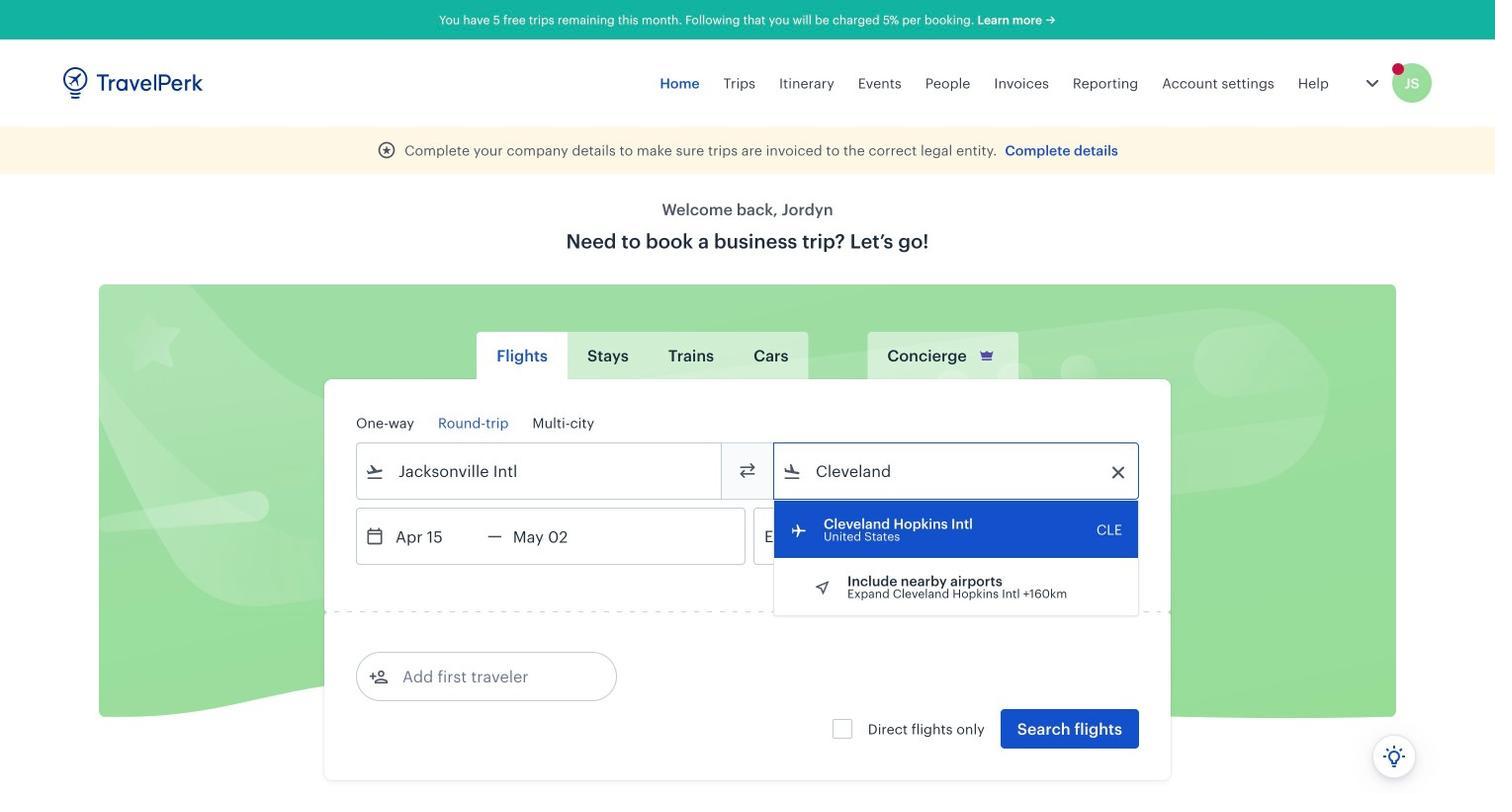 Task type: describe. For each thing, give the bounding box(es) containing it.
Return text field
[[502, 509, 605, 565]]



Task type: locate. For each thing, give the bounding box(es) containing it.
Depart text field
[[385, 509, 487, 565]]

From search field
[[385, 456, 695, 487]]

To search field
[[802, 456, 1112, 487]]

Add first traveler search field
[[389, 661, 594, 693]]



